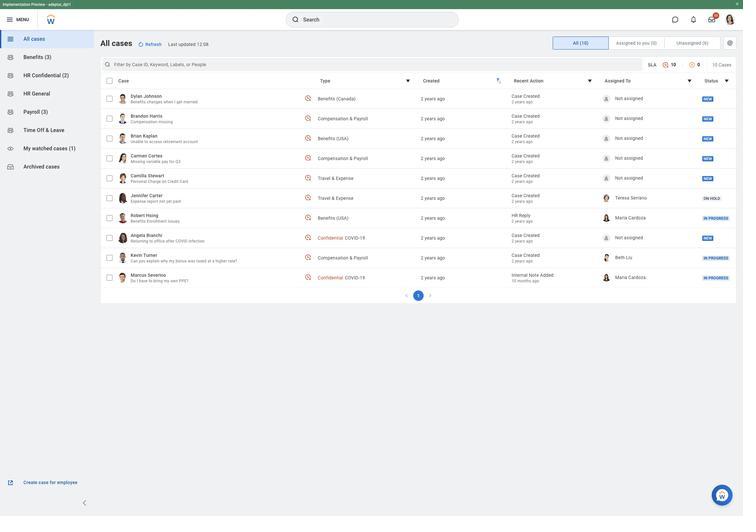Task type: locate. For each thing, give the bounding box(es) containing it.
0 horizontal spatial for
[[50, 480, 56, 485]]

search image inside filter by case id, keyword, labels, or people. type label: to find cases with specific labels applied element
[[104, 61, 111, 68]]

2 progress from the top
[[709, 256, 729, 261]]

1 horizontal spatial caret down image
[[586, 77, 594, 85]]

time to resolve - overdue element for carmen cortes
[[305, 154, 312, 161]]

1 benefits (usa) from the top
[[318, 136, 349, 141]]

confidential covid-19
[[318, 235, 365, 241], [318, 275, 365, 280]]

0 vertical spatial for
[[169, 159, 175, 164]]

missing
[[159, 120, 173, 124]]

2 new from the top
[[704, 117, 713, 121]]

clock x image
[[663, 62, 669, 68]]

1 vertical spatial contact card matrix manager image
[[7, 90, 14, 98]]

compensation & payroll
[[318, 116, 368, 121], [318, 156, 368, 161], [318, 255, 368, 261]]

case created 2 years ago for brian kaplan
[[512, 133, 540, 144]]

6 assigned from the top
[[624, 235, 644, 240]]

2 maria cardoza from the top
[[616, 275, 646, 280]]

menu button
[[0, 9, 38, 30]]

created inside created button
[[423, 78, 440, 83]]

2 horizontal spatial 10
[[713, 62, 718, 67]]

inbox image
[[7, 163, 14, 171]]

2 benefits (usa) from the top
[[318, 216, 349, 221]]

0 horizontal spatial 10
[[512, 279, 517, 283]]

1 2 years ago from the top
[[421, 96, 445, 101]]

5 time to resolve - overdue element from the top
[[305, 194, 312, 201]]

4 2 years ago from the top
[[421, 156, 445, 161]]

1 user image from the top
[[604, 96, 609, 101]]

time to resolve - overdue image for turner
[[305, 254, 312, 260]]

|
[[682, 62, 684, 67]]

to inside brian kaplan unable to access retirement account
[[145, 140, 148, 144]]

(2)
[[62, 72, 69, 79]]

1 vertical spatial cardoza
[[629, 275, 646, 280]]

1 vertical spatial benefits (usa)
[[318, 216, 349, 221]]

1 vertical spatial contact card matrix manager image
[[7, 108, 14, 116]]

2 in from the top
[[704, 256, 708, 261]]

1 (usa) from the top
[[337, 136, 349, 141]]

1 vertical spatial maria cardoza
[[616, 275, 646, 280]]

0 vertical spatial travel & expense
[[318, 176, 354, 181]]

caret down image inside type button
[[404, 77, 412, 85]]

0 vertical spatial covid-
[[345, 235, 360, 241]]

new for kaplan
[[704, 137, 713, 141]]

1 case created 2 years ago from the top
[[512, 94, 540, 104]]

1 compensation & payroll from the top
[[318, 116, 368, 121]]

8 time to resolve - overdue element from the top
[[305, 254, 312, 260]]

contact card matrix manager image inside the hr general link
[[7, 90, 14, 98]]

6 case created 2 years ago from the top
[[512, 193, 540, 204]]

1 vertical spatial confidential covid-19
[[318, 275, 365, 280]]

2 maria from the top
[[616, 275, 628, 280]]

1 vertical spatial 19
[[360, 275, 365, 280]]

2 (usa) from the top
[[337, 216, 349, 221]]

10 right clock x icon
[[671, 62, 677, 67]]

2 vertical spatial compensation & payroll
[[318, 255, 368, 261]]

contact card matrix manager image for hr confidential (2)
[[7, 72, 14, 80]]

married.
[[184, 100, 199, 104]]

0 vertical spatial confidential covid-19
[[318, 235, 365, 241]]

create case for employee link
[[7, 479, 87, 487]]

2 caret down image from the left
[[586, 77, 594, 85]]

2 horizontal spatial caret down image
[[723, 77, 731, 85]]

0 vertical spatial you
[[643, 40, 650, 46]]

1 vertical spatial user image
[[604, 136, 609, 141]]

3 compensation & payroll from the top
[[318, 255, 368, 261]]

5 2 years ago from the top
[[421, 176, 445, 181]]

0 vertical spatial i
[[174, 100, 176, 104]]

1 vertical spatial progress
[[709, 256, 729, 261]]

list
[[0, 30, 94, 176]]

& for carmen cortes
[[350, 156, 353, 161]]

payroll for carmen cortes
[[354, 156, 368, 161]]

assigned
[[624, 96, 644, 101], [624, 116, 644, 121], [624, 136, 644, 141], [624, 155, 644, 161], [624, 175, 644, 181], [624, 235, 644, 240]]

user image for benefits (canada)
[[604, 96, 609, 101]]

added
[[540, 273, 554, 278]]

10 for 10 cases
[[713, 62, 718, 67]]

visible image
[[7, 145, 14, 153]]

user image for compensation & payroll
[[604, 116, 609, 121]]

case
[[118, 78, 129, 83], [512, 94, 523, 99], [512, 113, 523, 119], [512, 133, 523, 139], [512, 153, 523, 159], [512, 173, 523, 178], [512, 193, 523, 198], [512, 233, 523, 238], [512, 253, 523, 258]]

7 case created 2 years ago from the top
[[512, 233, 540, 244]]

0 vertical spatial (usa)
[[337, 136, 349, 141]]

benefits (usa) for kaplan
[[318, 136, 349, 141]]

1 not from the top
[[616, 96, 623, 101]]

payroll
[[23, 109, 40, 115], [354, 116, 368, 121], [354, 156, 368, 161], [354, 255, 368, 261]]

reply
[[519, 213, 531, 218]]

to left the "(0)"
[[637, 40, 641, 46]]

3 progress from the top
[[709, 276, 729, 281]]

1 time to resolve - overdue image from the top
[[305, 95, 312, 101]]

hr left "reply"
[[512, 213, 518, 218]]

3 caret down image from the left
[[723, 77, 731, 85]]

3 2 years ago from the top
[[421, 136, 445, 141]]

maria cardoza
[[616, 215, 646, 220], [616, 275, 646, 280]]

2 years ago for dylan johnson
[[421, 96, 445, 101]]

in progress
[[704, 216, 729, 221], [704, 256, 729, 261], [704, 276, 729, 281]]

0 horizontal spatial caret down image
[[404, 77, 412, 85]]

2
[[421, 96, 424, 101], [512, 100, 514, 104], [421, 116, 424, 121], [512, 120, 514, 124], [421, 136, 424, 141], [512, 140, 514, 144], [421, 156, 424, 161], [512, 159, 514, 164], [421, 176, 424, 181], [512, 179, 514, 184], [421, 196, 424, 201], [512, 199, 514, 204], [421, 216, 424, 221], [512, 219, 514, 224], [421, 235, 424, 241], [512, 239, 514, 244], [421, 255, 424, 261], [512, 259, 514, 264], [421, 275, 424, 280]]

case for jennifer carter
[[512, 193, 523, 198]]

0 vertical spatial assigned
[[617, 40, 636, 46]]

2 cardoza from the top
[[629, 275, 646, 280]]

5 new from the top
[[704, 177, 713, 181]]

travel for camilla stewart
[[318, 176, 331, 181]]

at tag mention image
[[727, 39, 734, 47]]

2 travel & expense from the top
[[318, 196, 354, 201]]

issues
[[168, 219, 180, 224]]

1 progress from the top
[[709, 216, 729, 221]]

expense for camilla stewart
[[336, 176, 354, 181]]

type
[[320, 78, 331, 83]]

marcus severino do i have to bring my own ppe?
[[131, 273, 189, 283]]

all (10) button
[[553, 37, 609, 49]]

expense inside jennifer carter expense report not yet paid
[[131, 199, 146, 204]]

1 in from the top
[[704, 216, 708, 221]]

all cases left reset icon
[[100, 39, 132, 48]]

1 horizontal spatial i
[[174, 100, 176, 104]]

benefits inside dylan johnson benefits changes when i get married.
[[131, 100, 146, 104]]

7 2 years ago from the top
[[421, 216, 445, 221]]

years inside hr reply 2 years ago
[[515, 219, 525, 224]]

case
[[39, 480, 49, 485]]

contact card matrix manager image inside hr confidential (2) 'link'
[[7, 72, 14, 80]]

1 confidential covid-19 from the top
[[318, 235, 365, 241]]

to inside button
[[637, 40, 641, 46]]

hr for hr general
[[23, 91, 31, 97]]

1 time to resolve - overdue element from the top
[[305, 95, 312, 101]]

0 vertical spatial user image
[[604, 96, 609, 101]]

case for brian kaplan
[[512, 133, 523, 139]]

5 assigned from the top
[[624, 175, 644, 181]]

0 vertical spatial my
[[169, 259, 175, 264]]

not assigned for harris
[[616, 116, 644, 121]]

1 vertical spatial compensation & payroll
[[318, 156, 368, 161]]

contact card matrix manager image
[[7, 53, 14, 61], [7, 108, 14, 116]]

4 time to resolve - overdue image from the top
[[305, 194, 312, 201]]

10 left cases
[[713, 62, 718, 67]]

missing
[[131, 159, 145, 164]]

for left q3 on the left top
[[169, 159, 175, 164]]

my watched cases (1) link
[[0, 140, 94, 158]]

2 vertical spatial confidential
[[318, 275, 344, 280]]

chevron right image
[[81, 499, 89, 507]]

angela
[[131, 233, 145, 238]]

assigned for bianchi
[[624, 235, 644, 240]]

case created 2 years ago
[[512, 94, 540, 104], [512, 113, 540, 124], [512, 133, 540, 144], [512, 153, 540, 164], [512, 173, 540, 184], [512, 193, 540, 204], [512, 233, 540, 244], [512, 253, 540, 264]]

1 vertical spatial hr
[[23, 91, 31, 97]]

time to resolve - overdue element
[[305, 95, 312, 101], [305, 115, 312, 121], [305, 154, 312, 161], [305, 174, 312, 181], [305, 194, 312, 201], [305, 214, 312, 221], [305, 234, 312, 241], [305, 254, 312, 260], [305, 274, 312, 280]]

benefits (usa) for hsing
[[318, 216, 349, 221]]

liu
[[626, 255, 633, 260]]

1 vertical spatial maria
[[616, 275, 628, 280]]

for inside carmen cortes missing variable pay for q3
[[169, 159, 175, 164]]

1 vertical spatial travel & expense
[[318, 196, 354, 201]]

case created 2 years ago for carmen cortes
[[512, 153, 540, 164]]

type button
[[316, 75, 417, 87]]

confidential inside 'link'
[[32, 72, 61, 79]]

1 button
[[414, 291, 424, 301]]

10 down internal at the bottom right of page
[[512, 279, 517, 283]]

(3)
[[45, 54, 51, 60], [41, 109, 48, 115]]

0 horizontal spatial i
[[137, 279, 138, 283]]

time to resolve - overdue element for kevin turner
[[305, 254, 312, 260]]

general
[[32, 91, 50, 97]]

sort up image
[[494, 76, 502, 84]]

time
[[23, 127, 36, 133]]

you left the "(0)"
[[643, 40, 650, 46]]

have
[[139, 279, 148, 283]]

assigned for assigned to
[[605, 78, 625, 83]]

clock exclamation image
[[689, 62, 696, 68]]

tab list
[[553, 37, 737, 50]]

case for camilla stewart
[[512, 173, 523, 178]]

1 vertical spatial search image
[[104, 61, 111, 68]]

2 inside hr reply 2 years ago
[[512, 219, 514, 224]]

not for brian kaplan
[[616, 136, 623, 141]]

10 inside internal note added 10 months ago
[[512, 279, 517, 283]]

cases
[[31, 36, 45, 42], [112, 39, 132, 48], [54, 145, 68, 152], [46, 164, 60, 170]]

2 2 years ago from the top
[[421, 116, 445, 121]]

cardoza down liu
[[629, 275, 646, 280]]

1 horizontal spatial search image
[[292, 16, 300, 23]]

time off & leave
[[23, 127, 64, 133]]

you inside button
[[643, 40, 650, 46]]

case for dylan johnson
[[512, 94, 523, 99]]

2 years ago for marcus severino
[[421, 275, 445, 280]]

get
[[177, 100, 183, 104]]

1 not assigned from the top
[[616, 96, 644, 101]]

hr inside 'link'
[[23, 72, 31, 79]]

i inside dylan johnson benefits changes when i get married.
[[174, 100, 176, 104]]

hr up the hr general
[[23, 72, 31, 79]]

(usa) for case created
[[337, 136, 349, 141]]

cardoza for hr reply
[[629, 215, 646, 220]]

turner
[[143, 253, 157, 258]]

5 time to resolve - overdue image from the top
[[305, 214, 312, 221]]

expense
[[336, 176, 354, 181], [336, 196, 354, 201], [131, 199, 146, 204]]

benefits
[[23, 54, 43, 60], [318, 96, 335, 101], [131, 100, 146, 104], [318, 136, 335, 141], [318, 216, 335, 221], [131, 219, 146, 224]]

created for carmen cortes
[[524, 153, 540, 159]]

all cases up benefits (3)
[[23, 36, 45, 42]]

contact card matrix manager image left the payroll (3) at left top
[[7, 108, 14, 116]]

5 not assigned from the top
[[616, 175, 644, 181]]

0 vertical spatial benefits (usa)
[[318, 136, 349, 141]]

to
[[637, 40, 641, 46], [145, 140, 148, 144], [149, 239, 153, 244], [149, 279, 152, 283]]

1 vertical spatial assigned
[[605, 78, 625, 83]]

0 vertical spatial (3)
[[45, 54, 51, 60]]

my right why
[[169, 259, 175, 264]]

created for angela bianchi
[[524, 233, 540, 238]]

in for hr reply
[[704, 216, 708, 221]]

3 in progress from the top
[[704, 276, 729, 281]]

1 vertical spatial i
[[137, 279, 138, 283]]

1 in progress from the top
[[704, 216, 729, 221]]

assigned
[[617, 40, 636, 46], [605, 78, 625, 83]]

2 years ago for angela bianchi
[[421, 235, 445, 241]]

2 horizontal spatial all
[[573, 40, 579, 46]]

0 vertical spatial compensation & payroll
[[318, 116, 368, 121]]

carmen
[[131, 153, 147, 159]]

2 assigned from the top
[[624, 116, 644, 121]]

camilla
[[131, 173, 147, 178]]

1 vertical spatial travel
[[318, 196, 331, 201]]

1 vertical spatial user image
[[604, 176, 609, 181]]

4 case created 2 years ago from the top
[[512, 153, 540, 164]]

hsing
[[146, 213, 158, 218]]

archived cases link
[[0, 158, 94, 176]]

1 covid- from the top
[[345, 235, 360, 241]]

caret down image
[[404, 77, 412, 85], [586, 77, 594, 85], [723, 77, 731, 85]]

2 case created 2 years ago from the top
[[512, 113, 540, 124]]

hr general
[[23, 91, 50, 97]]

0 vertical spatial hr
[[23, 72, 31, 79]]

in progress for case created
[[704, 256, 729, 261]]

6 2 years ago from the top
[[421, 196, 445, 201]]

19 for case
[[360, 235, 365, 241]]

maria down beth
[[616, 275, 628, 280]]

created for brandon harris
[[524, 113, 540, 119]]

for
[[169, 159, 175, 164], [50, 480, 56, 485]]

3 new from the top
[[704, 137, 713, 141]]

3 contact card matrix manager image from the top
[[7, 127, 14, 134]]

2 vertical spatial user image
[[604, 236, 609, 241]]

assigned inside assigned to button
[[605, 78, 625, 83]]

hr
[[23, 72, 31, 79], [23, 91, 31, 97], [512, 213, 518, 218]]

10 inside button
[[671, 62, 677, 67]]

0 vertical spatial search image
[[292, 16, 300, 23]]

i right the do
[[137, 279, 138, 283]]

cases left reset icon
[[112, 39, 132, 48]]

maria cardoza for hr reply
[[616, 215, 646, 220]]

a
[[212, 259, 215, 264]]

not assigned for stewart
[[616, 175, 644, 181]]

(3) down the hr general link
[[41, 109, 48, 115]]

yet
[[167, 199, 172, 204]]

to down kaplan
[[145, 140, 148, 144]]

hr confidential (2) link
[[0, 67, 94, 85]]

time to resolve - overdue element for marcus severino
[[305, 274, 312, 280]]

2 in progress from the top
[[704, 256, 729, 261]]

assigned inside assigned to you (0) button
[[617, 40, 636, 46]]

hr left general
[[23, 91, 31, 97]]

contact card matrix manager image inside time off & leave link
[[7, 127, 14, 134]]

9 time to resolve - overdue element from the top
[[305, 274, 312, 280]]

contact card matrix manager image inside 'payroll (3)' link
[[7, 108, 14, 116]]

(10)
[[580, 40, 589, 46]]

1 19 from the top
[[360, 235, 365, 241]]

0 vertical spatial progress
[[709, 216, 729, 221]]

2 vertical spatial in
[[704, 276, 708, 281]]

3 user image from the top
[[604, 156, 609, 161]]

search image
[[292, 16, 300, 23], [104, 61, 111, 68]]

1 vertical spatial confidential
[[318, 235, 344, 241]]

rate?
[[228, 259, 237, 264]]

cases left (1)
[[54, 145, 68, 152]]

4 not from the top
[[616, 155, 623, 161]]

0 horizontal spatial all
[[23, 36, 30, 42]]

in for case created
[[704, 256, 708, 261]]

1 vertical spatial (3)
[[41, 109, 48, 115]]

0 vertical spatial maria cardoza
[[616, 215, 646, 220]]

my inside kevin turner can you explain why my bonus was taxed at a higher rate?
[[169, 259, 175, 264]]

ago
[[437, 96, 445, 101], [526, 100, 533, 104], [437, 116, 445, 121], [526, 120, 533, 124], [437, 136, 445, 141], [526, 140, 533, 144], [437, 156, 445, 161], [526, 159, 533, 164], [437, 176, 445, 181], [526, 179, 533, 184], [437, 196, 445, 201], [526, 199, 533, 204], [437, 216, 445, 221], [526, 219, 533, 224], [437, 235, 445, 241], [526, 239, 533, 244], [437, 255, 445, 261], [526, 259, 533, 264], [437, 275, 445, 280], [533, 279, 540, 283]]

to down bianchi
[[149, 239, 153, 244]]

3 time to resolve - overdue element from the top
[[305, 154, 312, 161]]

compensation & payroll for turner
[[318, 255, 368, 261]]

3 assigned from the top
[[624, 136, 644, 141]]

1 horizontal spatial for
[[169, 159, 175, 164]]

(3) for benefits (3)
[[45, 54, 51, 60]]

1 vertical spatial in
[[704, 256, 708, 261]]

q3
[[176, 159, 181, 164]]

1 assigned from the top
[[624, 96, 644, 101]]

6 time to resolve - overdue element from the top
[[305, 214, 312, 221]]

7 time to resolve - overdue element from the top
[[305, 234, 312, 241]]

chevron left small image
[[404, 293, 410, 299]]

2 covid- from the top
[[345, 275, 360, 280]]

my left own
[[164, 279, 169, 283]]

contact card matrix manager image
[[7, 72, 14, 80], [7, 90, 14, 98], [7, 127, 14, 134]]

2 not assigned from the top
[[616, 116, 644, 121]]

profile logan mcneil image
[[725, 14, 736, 26]]

created
[[423, 78, 440, 83], [524, 94, 540, 99], [524, 113, 540, 119], [524, 133, 540, 139], [524, 153, 540, 159], [524, 173, 540, 178], [524, 193, 540, 198], [524, 233, 540, 238], [524, 253, 540, 258]]

time to resolve - overdue element for camilla stewart
[[305, 174, 312, 181]]

6 new from the top
[[704, 236, 713, 241]]

4 new from the top
[[704, 157, 713, 161]]

6 not from the top
[[616, 235, 623, 240]]

10
[[671, 62, 677, 67], [713, 62, 718, 67], [512, 279, 517, 283]]

assigned left the "(0)"
[[617, 40, 636, 46]]

caret down image
[[686, 77, 694, 85]]

hr inside hr reply 2 years ago
[[512, 213, 518, 218]]

2 travel from the top
[[318, 196, 331, 201]]

time to resolve - overdue image
[[305, 95, 312, 101], [305, 115, 312, 121], [305, 174, 312, 181], [305, 194, 312, 201], [305, 214, 312, 221], [305, 234, 312, 241], [305, 254, 312, 260], [305, 274, 312, 280]]

5 not from the top
[[616, 175, 623, 181]]

1 maria cardoza from the top
[[616, 215, 646, 220]]

0 vertical spatial maria
[[616, 215, 628, 220]]

2 confidential covid-19 from the top
[[318, 275, 365, 280]]

hr for hr confidential (2)
[[23, 72, 31, 79]]

0 vertical spatial contact card matrix manager image
[[7, 53, 14, 61]]

not for brandon harris
[[616, 116, 623, 121]]

1 cardoza from the top
[[629, 215, 646, 220]]

1 contact card matrix manager image from the top
[[7, 53, 14, 61]]

1 vertical spatial in progress
[[704, 256, 729, 261]]

1 vertical spatial covid-
[[345, 275, 360, 280]]

3 not assigned from the top
[[616, 136, 644, 141]]

0 vertical spatial user image
[[604, 116, 609, 121]]

3 in from the top
[[704, 276, 708, 281]]

contact card matrix manager image down grid view icon
[[7, 53, 14, 61]]

2 19 from the top
[[360, 275, 365, 280]]

1 horizontal spatial you
[[643, 40, 650, 46]]

not for dylan johnson
[[616, 96, 623, 101]]

compensation for turner
[[318, 255, 349, 261]]

not assigned for bianchi
[[616, 235, 644, 240]]

maria down teresa at the top of page
[[616, 215, 628, 220]]

1 vertical spatial (usa)
[[337, 216, 349, 221]]

brandon
[[131, 113, 148, 119]]

3 time to resolve - overdue image from the top
[[305, 174, 312, 181]]

bring
[[154, 279, 163, 283]]

you right can
[[139, 259, 146, 264]]

beth liu
[[616, 255, 633, 260]]

covid- for internal note added
[[345, 275, 360, 280]]

case created 2 years ago for dylan johnson
[[512, 94, 540, 104]]

progress for hr reply
[[709, 216, 729, 221]]

1 user image from the top
[[604, 116, 609, 121]]

case created 2 years ago for camilla stewart
[[512, 173, 540, 184]]

2 user image from the top
[[604, 176, 609, 181]]

2 time to resolve - overdue image from the top
[[305, 115, 312, 121]]

0 vertical spatial in progress
[[704, 216, 729, 221]]

0 vertical spatial cardoza
[[629, 215, 646, 220]]

to right have
[[149, 279, 152, 283]]

assigned to you (0)
[[617, 40, 657, 46]]

user image
[[604, 116, 609, 121], [604, 176, 609, 181], [604, 236, 609, 241]]

2 user image from the top
[[604, 136, 609, 141]]

0 vertical spatial in
[[704, 216, 708, 221]]

4 time to resolve - overdue element from the top
[[305, 174, 312, 181]]

3 case created 2 years ago from the top
[[512, 133, 540, 144]]

last updated 12:08
[[168, 42, 209, 47]]

4 not assigned from the top
[[616, 155, 644, 161]]

cardoza for internal note added
[[629, 275, 646, 280]]

1 travel & expense from the top
[[318, 176, 354, 181]]

6 time to resolve - overdue image from the top
[[305, 234, 312, 241]]

1 caret down image from the left
[[404, 77, 412, 85]]

1 maria from the top
[[616, 215, 628, 220]]

covid-
[[345, 235, 360, 241], [345, 275, 360, 280]]

created for brian kaplan
[[524, 133, 540, 139]]

menu banner
[[0, 0, 744, 30]]

caret down image inside recent action button
[[586, 77, 594, 85]]

2 vertical spatial user image
[[604, 156, 609, 161]]

0 vertical spatial confidential
[[32, 72, 61, 79]]

paid
[[173, 199, 181, 204]]

maria cardoza down teresa serrano
[[616, 215, 646, 220]]

0 horizontal spatial all cases
[[23, 36, 45, 42]]

i left 'get'
[[174, 100, 176, 104]]

contact card matrix manager image inside "benefits (3)" link
[[7, 53, 14, 61]]

2 not from the top
[[616, 116, 623, 121]]

travel
[[318, 176, 331, 181], [318, 196, 331, 201]]

ppe?
[[179, 279, 189, 283]]

kevin turner can you explain why my bonus was taxed at a higher rate?
[[131, 253, 237, 264]]

2 vertical spatial contact card matrix manager image
[[7, 127, 14, 134]]

new for harris
[[704, 117, 713, 121]]

user image
[[604, 96, 609, 101], [604, 136, 609, 141], [604, 156, 609, 161]]

5 case created 2 years ago from the top
[[512, 173, 540, 184]]

& for jennifer carter
[[332, 196, 335, 201]]

hold
[[711, 196, 721, 201]]

unassigned (6) button
[[665, 37, 721, 49]]

time to resolve - overdue image for severino
[[305, 274, 312, 280]]

cases up benefits (3)
[[31, 36, 45, 42]]

0 vertical spatial 19
[[360, 235, 365, 241]]

1 horizontal spatial all
[[100, 39, 110, 48]]

ago inside hr reply 2 years ago
[[526, 219, 533, 224]]

new for stewart
[[704, 177, 713, 181]]

to inside marcus severino do i have to bring my own ppe?
[[149, 279, 152, 283]]

2 compensation & payroll from the top
[[318, 156, 368, 161]]

i
[[174, 100, 176, 104], [137, 279, 138, 283]]

2 contact card matrix manager image from the top
[[7, 108, 14, 116]]

1 vertical spatial for
[[50, 480, 56, 485]]

note
[[529, 273, 539, 278]]

2 vertical spatial hr
[[512, 213, 518, 218]]

refresh button
[[135, 39, 166, 50]]

confidential covid-19 for case created
[[318, 235, 365, 241]]

0 horizontal spatial you
[[139, 259, 146, 264]]

returning
[[131, 239, 148, 244]]

4 assigned from the top
[[624, 155, 644, 161]]

0 vertical spatial contact card matrix manager image
[[7, 72, 14, 80]]

time to resolve - overdue element for robert hsing
[[305, 214, 312, 221]]

1 vertical spatial my
[[164, 279, 169, 283]]

time to first response - overdue image
[[305, 135, 312, 141]]

create case for employee
[[23, 480, 78, 485]]

1 vertical spatial you
[[139, 259, 146, 264]]

compensation for harris
[[318, 116, 349, 121]]

1 horizontal spatial 10
[[671, 62, 677, 67]]

maria cardoza down liu
[[616, 275, 646, 280]]

1 new from the top
[[704, 97, 713, 102]]

for right 'case'
[[50, 480, 56, 485]]

compensation for cortes
[[318, 156, 349, 161]]

6 not assigned from the top
[[616, 235, 644, 240]]

(3) down all cases link
[[45, 54, 51, 60]]

(usa)
[[337, 136, 349, 141], [337, 216, 349, 221]]

8 time to resolve - overdue image from the top
[[305, 274, 312, 280]]

7 time to resolve - overdue image from the top
[[305, 254, 312, 260]]

travel & expense for carter
[[318, 196, 354, 201]]

3 not from the top
[[616, 136, 623, 141]]

0 horizontal spatial search image
[[104, 61, 111, 68]]

progress for case created
[[709, 256, 729, 261]]

preview
[[31, 2, 45, 7]]

(3) for payroll (3)
[[41, 109, 48, 115]]

2 vertical spatial in progress
[[704, 276, 729, 281]]

caret down image inside status button
[[723, 77, 731, 85]]

created for camilla stewart
[[524, 173, 540, 178]]

time to first response - overdue element
[[305, 135, 312, 141]]

assigned left to
[[605, 78, 625, 83]]

maria for internal note added
[[616, 275, 628, 280]]

2 contact card matrix manager image from the top
[[7, 90, 14, 98]]

payroll for kevin turner
[[354, 255, 368, 261]]

2 vertical spatial progress
[[709, 276, 729, 281]]

sort down image
[[496, 78, 504, 86]]

0 vertical spatial travel
[[318, 176, 331, 181]]

1 contact card matrix manager image from the top
[[7, 72, 14, 80]]

10 for 10
[[671, 62, 677, 67]]

2 years ago for kevin turner
[[421, 255, 445, 261]]

cardoza down serrano
[[629, 215, 646, 220]]

to
[[626, 78, 631, 83]]

10 2 years ago from the top
[[421, 275, 445, 280]]



Task type: describe. For each thing, give the bounding box(es) containing it.
case created 2 years ago for jennifer carter
[[512, 193, 540, 204]]

1 horizontal spatial all cases
[[100, 39, 132, 48]]

time to resolve - overdue element for dylan johnson
[[305, 95, 312, 101]]

explain
[[147, 259, 160, 264]]

confidential for marcus severino
[[318, 275, 344, 280]]

dylan
[[131, 94, 143, 99]]

& for camilla stewart
[[332, 176, 335, 181]]

my inside marcus severino do i have to bring my own ppe?
[[164, 279, 169, 283]]

caret down image for status
[[723, 77, 731, 85]]

cases down my watched cases (1)
[[46, 164, 60, 170]]

time off & leave link
[[0, 121, 94, 140]]

travel for jennifer carter
[[318, 196, 331, 201]]

case created 2 years ago for kevin turner
[[512, 253, 540, 264]]

unable to access retirement account button
[[131, 139, 198, 144]]

time to resolve - overdue element for angela bianchi
[[305, 234, 312, 241]]

contact card matrix manager image for time off & leave
[[7, 127, 14, 134]]

hr confidential (2)
[[23, 72, 69, 79]]

enrollment
[[147, 219, 167, 224]]

covid- for case created
[[345, 235, 360, 241]]

contact card matrix manager image for benefits
[[7, 53, 14, 61]]

brian kaplan unable to access retirement account
[[131, 133, 198, 144]]

user image for benefits (usa)
[[604, 136, 609, 141]]

changes
[[147, 100, 163, 104]]

all cases link
[[0, 30, 94, 48]]

robert hsing benefits enrollment issues
[[131, 213, 180, 224]]

returning to office after covid infection button
[[131, 239, 205, 244]]

robert
[[131, 213, 145, 218]]

when
[[164, 100, 173, 104]]

unassigned (6)
[[677, 40, 709, 46]]

personal
[[131, 179, 147, 184]]

johnson
[[144, 94, 162, 99]]

refresh
[[145, 42, 162, 47]]

Filter by Case ID, Keyword, Labels, or People text field
[[114, 61, 633, 68]]

unassigned
[[677, 40, 702, 46]]

card
[[180, 179, 188, 184]]

chevron right small image
[[427, 293, 434, 299]]

months
[[518, 279, 532, 283]]

inbox large image
[[709, 16, 716, 23]]

jennifer carter expense report not yet paid
[[131, 193, 181, 204]]

my
[[23, 145, 31, 152]]

expense report not yet paid button
[[131, 199, 181, 204]]

case for brandon harris
[[512, 113, 523, 119]]

ext link image
[[7, 479, 14, 487]]

filter by case id, keyword, labels, or people. type label: to find cases with specific labels applied element
[[102, 58, 643, 71]]

status button
[[701, 75, 735, 87]]

payroll (3)
[[23, 109, 48, 115]]

in progress for hr reply
[[704, 216, 729, 221]]

19 for internal
[[360, 275, 365, 280]]

archived cases
[[23, 164, 60, 170]]

implementation
[[3, 2, 30, 7]]

travel & expense for stewart
[[318, 176, 354, 181]]

own
[[171, 279, 178, 283]]

user image for compensation & payroll
[[604, 156, 609, 161]]

time to resolve - overdue image for hsing
[[305, 214, 312, 221]]

covid
[[176, 239, 188, 244]]

kevin
[[131, 253, 142, 258]]

can you explain why my bonus was taxed at a higher rate? button
[[131, 259, 237, 264]]

case created 2 years ago for brandon harris
[[512, 113, 540, 124]]

after
[[166, 239, 175, 244]]

taxed
[[197, 259, 207, 264]]

33
[[715, 14, 718, 17]]

assigned for cortes
[[624, 155, 644, 161]]

not assigned for cortes
[[616, 155, 644, 161]]

you inside kevin turner can you explain why my bonus was taxed at a higher rate?
[[139, 259, 146, 264]]

time to resolve - overdue image for johnson
[[305, 95, 312, 101]]

create
[[23, 480, 37, 485]]

bianchi
[[147, 233, 162, 238]]

case created 2 years ago for angela bianchi
[[512, 233, 540, 244]]

all inside button
[[573, 40, 579, 46]]

unable
[[131, 140, 143, 144]]

2 years ago for carmen cortes
[[421, 156, 445, 161]]

0 button
[[686, 58, 704, 71]]

contact card matrix manager image for payroll
[[7, 108, 14, 116]]

menu
[[16, 17, 29, 22]]

assigned for johnson
[[624, 96, 644, 101]]

created for dylan johnson
[[524, 94, 540, 99]]

time to resolve - overdue image for stewart
[[305, 174, 312, 181]]

carter
[[149, 193, 163, 198]]

created button
[[419, 75, 507, 87]]

close environment banner image
[[736, 2, 740, 6]]

created for jennifer carter
[[524, 193, 540, 198]]

implementation preview -   adeptai_dpt1
[[3, 2, 71, 7]]

do i have to bring my own ppe? button
[[131, 279, 189, 284]]

assigned for stewart
[[624, 175, 644, 181]]

2 years ago for jennifer carter
[[421, 196, 445, 201]]

personal charge on credit card button
[[131, 179, 188, 184]]

compensation & payroll for harris
[[318, 116, 368, 121]]

recent action button
[[510, 75, 598, 87]]

in progress for internal note added
[[704, 276, 729, 281]]

benefits enrollment issues button
[[131, 219, 180, 224]]

last
[[168, 42, 177, 47]]

case for kevin turner
[[512, 253, 523, 258]]

teresa serrano
[[616, 195, 647, 200]]

why
[[161, 259, 168, 264]]

my watched cases (1)
[[23, 145, 76, 152]]

benefits inside robert hsing benefits enrollment issues
[[131, 219, 146, 224]]

grid view image
[[7, 35, 14, 43]]

harris
[[150, 113, 163, 119]]

2 years ago for camilla stewart
[[421, 176, 445, 181]]

2 years ago for brandon harris
[[421, 116, 445, 121]]

expense for jennifer carter
[[336, 196, 354, 201]]

all (10) tab panel
[[100, 56, 737, 304]]

Search Workday  search field
[[303, 12, 445, 27]]

retirement
[[163, 140, 182, 144]]

compensation missing button
[[131, 119, 173, 125]]

for inside create case for employee link
[[50, 480, 56, 485]]

benefits (3) link
[[0, 48, 94, 67]]

33 button
[[705, 12, 720, 27]]

new for cortes
[[704, 157, 713, 161]]

time to resolve - overdue element for jennifer carter
[[305, 194, 312, 201]]

not assigned for kaplan
[[616, 136, 644, 141]]

0
[[698, 62, 701, 67]]

brandon harris compensation missing
[[131, 113, 173, 124]]

assigned to you (0) button
[[609, 37, 665, 49]]

time to resolve - overdue image for bianchi
[[305, 234, 312, 241]]

& for brandon harris
[[350, 116, 353, 121]]

time to resolve - overdue image for carter
[[305, 194, 312, 201]]

dylan johnson benefits changes when i get married.
[[131, 94, 199, 104]]

time to resolve - overdue image
[[305, 154, 312, 161]]

reset image
[[138, 41, 144, 48]]

all (10)
[[573, 40, 589, 46]]

infection
[[189, 239, 205, 244]]

assigned for kaplan
[[624, 136, 644, 141]]

-
[[46, 2, 47, 7]]

ago inside internal note added 10 months ago
[[533, 279, 540, 283]]

at
[[208, 259, 211, 264]]

search image for search workday search field
[[292, 16, 300, 23]]

brian
[[131, 133, 142, 139]]

justify image
[[6, 16, 14, 23]]

action
[[530, 78, 544, 83]]

search image for filter by case id, keyword, labels, or people text box
[[104, 61, 111, 68]]

kaplan
[[143, 133, 158, 139]]

list containing all cases
[[0, 30, 94, 176]]

in for internal note added
[[704, 276, 708, 281]]

tab list containing all (10)
[[553, 37, 737, 50]]

not for carmen cortes
[[616, 155, 623, 161]]

all inside list
[[23, 36, 30, 42]]

1
[[417, 293, 420, 298]]

(1)
[[69, 145, 76, 152]]

compensation inside brandon harris compensation missing
[[131, 120, 157, 124]]

notifications large image
[[691, 16, 697, 23]]

access
[[149, 140, 162, 144]]

payroll for brandon harris
[[354, 116, 368, 121]]

3 user image from the top
[[604, 236, 609, 241]]

internal note added 10 months ago
[[512, 273, 554, 283]]

confidential covid-19 for internal note added
[[318, 275, 365, 280]]

created for kevin turner
[[524, 253, 540, 258]]

payroll (3) link
[[0, 103, 94, 121]]

contact card matrix manager image for hr general
[[7, 90, 14, 98]]

cortes
[[148, 153, 163, 159]]

not for angela bianchi
[[616, 235, 623, 240]]

updated
[[179, 42, 196, 47]]

report
[[147, 199, 158, 204]]

assigned for harris
[[624, 116, 644, 121]]

new for johnson
[[704, 97, 713, 102]]

charge
[[148, 179, 161, 184]]

recent action
[[514, 78, 544, 83]]

on
[[162, 179, 167, 184]]

2 years ago for brian kaplan
[[421, 136, 445, 141]]

not for camilla stewart
[[616, 175, 623, 181]]

archived
[[23, 164, 44, 170]]

confidential for angela bianchi
[[318, 235, 344, 241]]

case for angela bianchi
[[512, 233, 523, 238]]

maria for hr reply
[[616, 215, 628, 220]]

on
[[704, 196, 710, 201]]

on hold
[[704, 196, 721, 201]]

can
[[131, 259, 138, 264]]

all cases inside all cases link
[[23, 36, 45, 42]]

user image for travel & expense
[[604, 176, 609, 181]]

i inside marcus severino do i have to bring my own ppe?
[[137, 279, 138, 283]]

benefits (3)
[[23, 54, 51, 60]]

benefits (canada)
[[318, 96, 356, 101]]

to inside "angela bianchi returning to office after covid infection"
[[149, 239, 153, 244]]

benefits changes when i get married. button
[[131, 99, 199, 105]]



Task type: vqa. For each thing, say whether or not it's contained in the screenshot.


